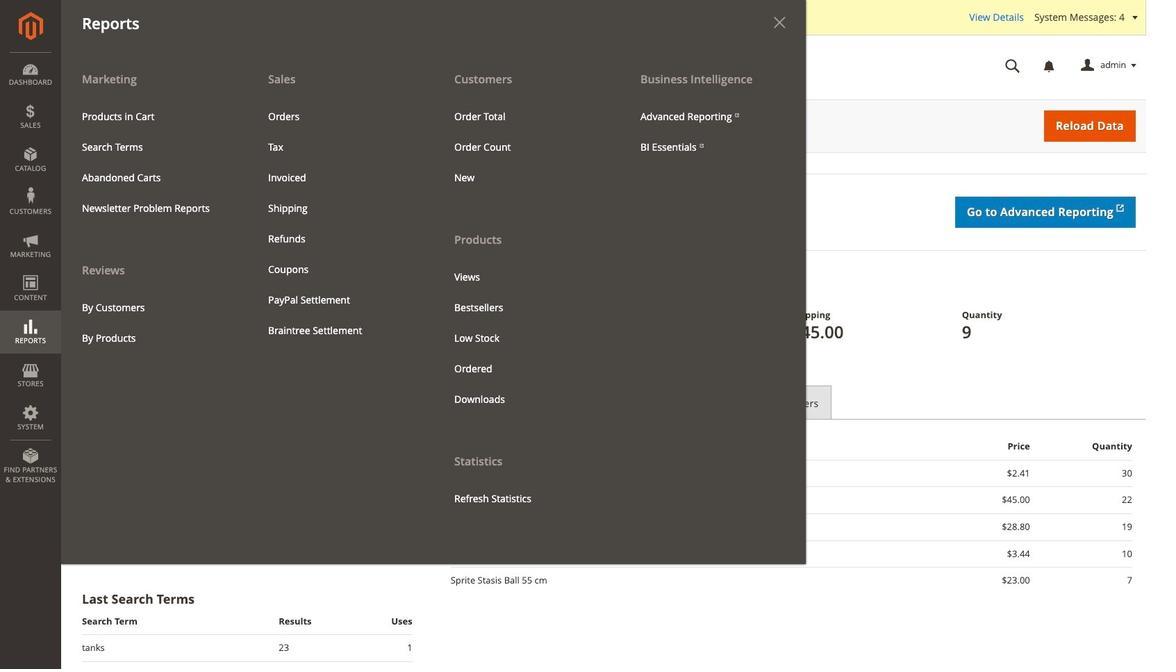 Task type: vqa. For each thing, say whether or not it's contained in the screenshot.
text box
no



Task type: locate. For each thing, give the bounding box(es) containing it.
menu
[[61, 64, 806, 564], [61, 64, 247, 353], [434, 64, 620, 514], [72, 101, 237, 224], [258, 101, 423, 346], [444, 101, 609, 193], [630, 101, 796, 162], [444, 262, 609, 415], [72, 292, 237, 353]]

magento admin panel image
[[18, 12, 43, 40]]

menu bar
[[0, 0, 806, 564]]



